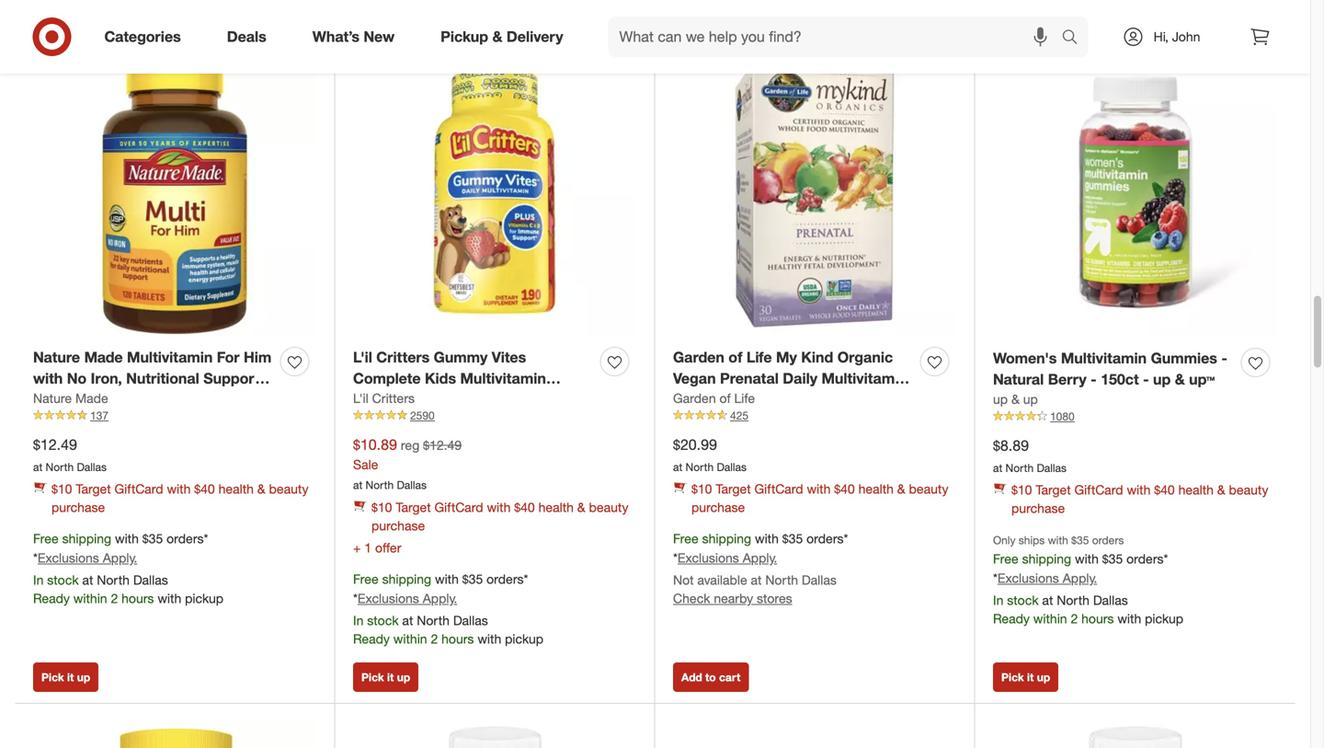 Task type: describe. For each thing, give the bounding box(es) containing it.
no
[[67, 369, 87, 387]]

dallas inside free shipping with $35 orders* * exclusions apply. not available at north dallas check nearby stores
[[802, 572, 837, 588]]

- inside nature made multivitamin for him with no iron, nutritional support tablets - 120ct
[[87, 390, 93, 408]]

only
[[994, 533, 1016, 547]]

in inside only ships with $35 orders free shipping with $35 orders* * exclusions apply. in stock at  north dallas ready within 2 hours with pickup
[[994, 592, 1004, 608]]

apply. for l'il critters gummy vites complete kids multivitamin gummy - strawberry, orange & cherry - 190ct
[[423, 590, 458, 606]]

free for garden of life my kind organic vegan prenatal daily multivitamin tablets - 30ct
[[674, 531, 699, 547]]

vegan
[[674, 369, 716, 387]]

for
[[217, 348, 240, 366]]

1
[[365, 540, 372, 556]]

stock for l'il critters gummy vites complete kids multivitamin gummy - strawberry, orange & cherry - 190ct
[[367, 612, 399, 628]]

$10 target giftcard with $40 health & beauty purchase for -
[[1012, 482, 1269, 516]]

add for right add to cart button
[[682, 670, 703, 684]]

orange
[[506, 390, 558, 408]]

nature made link
[[33, 389, 108, 407]]

within for l'il critters gummy vites complete kids multivitamin gummy - strawberry, orange & cherry - 190ct
[[394, 631, 427, 647]]

giftcard for $20.99
[[755, 481, 804, 497]]

+
[[353, 540, 361, 556]]

purchase up offer
[[372, 518, 425, 534]]

pick it up button for 120ct
[[33, 662, 99, 692]]

of for garden of life my kind organic vegan prenatal daily multivitamin tablets - 30ct
[[729, 348, 743, 366]]

shipping for l'il critters gummy vites complete kids multivitamin gummy - strawberry, orange & cherry - 190ct
[[382, 571, 432, 587]]

pick for cherry
[[362, 670, 384, 684]]

hours for -
[[122, 590, 154, 606]]

beauty for women's multivitamin gummies - natural berry - 150ct - up & up™
[[1230, 482, 1269, 498]]

& inside l'il critters gummy vites complete kids multivitamin gummy - strawberry, orange & cherry - 190ct
[[562, 390, 572, 408]]

apply. inside only ships with $35 orders free shipping with $35 orders* * exclusions apply. in stock at  north dallas ready within 2 hours with pickup
[[1063, 570, 1098, 586]]

up for pick it up button for 120ct
[[77, 670, 90, 684]]

l'il critters
[[353, 390, 415, 406]]

pickup inside only ships with $35 orders free shipping with $35 orders* * exclusions apply. in stock at  north dallas ready within 2 hours with pickup
[[1146, 611, 1184, 627]]

vites
[[492, 348, 526, 366]]

120ct
[[97, 390, 135, 408]]

free for nature made multivitamin for him with no iron, nutritional support tablets - 120ct
[[33, 531, 59, 547]]

2590 link
[[353, 407, 637, 424]]

425 link
[[674, 407, 957, 424]]

l'il critters link
[[353, 389, 415, 407]]

beauty for garden of life my kind organic vegan prenatal daily multivitamin tablets - 30ct
[[910, 481, 949, 497]]

women's multivitamin gummies - natural berry - 150ct - up & up™
[[994, 349, 1228, 388]]

up for up & up link
[[1024, 391, 1039, 407]]

2 inside only ships with $35 orders free shipping with $35 orders* * exclusions apply. in stock at  north dallas ready within 2 hours with pickup
[[1071, 611, 1079, 627]]

up™
[[1190, 370, 1216, 388]]

pickup
[[441, 28, 489, 46]]

north inside free shipping with $35 orders* * exclusions apply. not available at north dallas check nearby stores
[[766, 572, 799, 588]]

cart for topmost add to cart button
[[79, 1, 101, 15]]

sale
[[353, 456, 379, 472]]

garden of life link
[[674, 389, 755, 407]]

exclusions apply. button for nature made multivitamin for him with no iron, nutritional support tablets - 120ct
[[38, 549, 137, 567]]

$8.89 at north dallas
[[994, 436, 1067, 475]]

north inside $20.99 at north dallas
[[686, 460, 714, 474]]

$40 for support
[[194, 481, 215, 497]]

l'il for l'il critters
[[353, 390, 369, 406]]

exclusions apply. button for l'il critters gummy vites complete kids multivitamin gummy - strawberry, orange & cherry - 190ct
[[358, 589, 458, 608]]

- inside garden of life my kind organic vegan prenatal daily multivitamin tablets - 30ct
[[727, 390, 733, 408]]

$10 for $8.89
[[1012, 482, 1033, 498]]

* for l'il critters gummy vites complete kids multivitamin gummy - strawberry, orange & cherry - 190ct
[[353, 590, 358, 606]]

2 for l'il critters gummy vites complete kids multivitamin gummy - strawberry, orange & cherry - 190ct
[[431, 631, 438, 647]]

$10 target giftcard with $40 health & beauty purchase for nutritional
[[52, 481, 309, 515]]

$12.49 at north dallas
[[33, 436, 107, 474]]

up & up
[[994, 391, 1039, 407]]

iron,
[[91, 369, 122, 387]]

dallas inside $12.49 at north dallas
[[77, 460, 107, 474]]

what's new link
[[297, 17, 418, 57]]

dallas inside $20.99 at north dallas
[[717, 460, 747, 474]]

only ships with $35 orders free shipping with $35 orders* * exclusions apply. in stock at  north dallas ready within 2 hours with pickup
[[994, 533, 1184, 627]]

nearby
[[714, 590, 754, 606]]

women's
[[994, 349, 1058, 367]]

new
[[364, 28, 395, 46]]

- right 150ct
[[1144, 370, 1150, 388]]

within for nature made multivitamin for him with no iron, nutritional support tablets - 120ct
[[73, 590, 107, 606]]

women's multivitamin gummies - natural berry - 150ct - up & up™ link
[[994, 348, 1235, 390]]

at inside only ships with $35 orders free shipping with $35 orders* * exclusions apply. in stock at  north dallas ready within 2 hours with pickup
[[1043, 592, 1054, 608]]

strawberry,
[[421, 390, 502, 408]]

free shipping with $35 orders* * exclusions apply. in stock at  north dallas ready within 2 hours with pickup for 120ct
[[33, 531, 224, 606]]

offer
[[375, 540, 402, 556]]

$20.99
[[674, 436, 718, 454]]

orders
[[1093, 533, 1125, 547]]

1 horizontal spatial add to cart button
[[674, 662, 749, 692]]

orders* for l'il critters gummy vites complete kids multivitamin gummy - strawberry, orange & cherry - 190ct
[[487, 571, 529, 587]]

stores
[[757, 590, 793, 606]]

exclusions for garden of life my kind organic vegan prenatal daily multivitamin tablets - 30ct
[[678, 550, 740, 566]]

deals link
[[211, 17, 290, 57]]

free inside only ships with $35 orders free shipping with $35 orders* * exclusions apply. in stock at  north dallas ready within 2 hours with pickup
[[994, 551, 1019, 567]]

garden of life
[[674, 390, 755, 406]]

dallas inside only ships with $35 orders free shipping with $35 orders* * exclusions apply. in stock at  north dallas ready within 2 hours with pickup
[[1094, 592, 1129, 608]]

within inside only ships with $35 orders free shipping with $35 orders* * exclusions apply. in stock at  north dallas ready within 2 hours with pickup
[[1034, 611, 1068, 627]]

shipping for garden of life my kind organic vegan prenatal daily multivitamin tablets - 30ct
[[703, 531, 752, 547]]

at inside free shipping with $35 orders* * exclusions apply. not available at north dallas check nearby stores
[[751, 572, 762, 588]]

1 horizontal spatial gummy
[[434, 348, 488, 366]]

kids
[[425, 369, 456, 387]]

garden for garden of life
[[674, 390, 716, 406]]

up for first pick it up button from right
[[1038, 670, 1051, 684]]

north inside $8.89 at north dallas
[[1006, 461, 1034, 475]]

pickup & delivery
[[441, 28, 564, 46]]

garden of life my kind organic vegan prenatal daily multivitamin tablets - 30ct
[[674, 348, 908, 408]]

1 vertical spatial gummy
[[353, 390, 407, 408]]

life for garden of life my kind organic vegan prenatal daily multivitamin tablets - 30ct
[[747, 348, 773, 366]]

+ 1 offer
[[353, 540, 402, 556]]

at inside $12.49 at north dallas
[[33, 460, 43, 474]]

multivitamin inside nature made multivitamin for him with no iron, nutritional support tablets - 120ct
[[127, 348, 213, 366]]

2 for nature made multivitamin for him with no iron, nutritional support tablets - 120ct
[[111, 590, 118, 606]]

$10.89 reg $12.49 sale at north dallas
[[353, 436, 462, 492]]

stock for nature made multivitamin for him with no iron, nutritional support tablets - 120ct
[[47, 572, 79, 588]]

berry
[[1049, 370, 1087, 388]]

137 link
[[33, 407, 317, 424]]

free shipping with $35 orders* * exclusions apply. not available at north dallas check nearby stores
[[674, 531, 849, 606]]

up & up link
[[994, 390, 1039, 408]]

categories
[[104, 28, 181, 46]]

1080
[[1051, 409, 1075, 423]]

& inside women's multivitamin gummies - natural berry - 150ct - up & up™
[[1176, 370, 1186, 388]]

425
[[731, 408, 749, 422]]

daily
[[783, 369, 818, 387]]

nature for nature made multivitamin for him with no iron, nutritional support tablets - 120ct
[[33, 348, 80, 366]]

$10 target giftcard with $40 health & beauty purchase for daily
[[692, 481, 949, 515]]

* inside only ships with $35 orders free shipping with $35 orders* * exclusions apply. in stock at  north dallas ready within 2 hours with pickup
[[994, 570, 998, 586]]

made for nature made
[[75, 390, 108, 406]]

2590
[[410, 408, 435, 422]]

1080 link
[[994, 408, 1278, 424]]

at inside '$10.89 reg $12.49 sale at north dallas'
[[353, 478, 363, 492]]

reg
[[401, 437, 420, 453]]

exclusions inside only ships with $35 orders free shipping with $35 orders* * exclusions apply. in stock at  north dallas ready within 2 hours with pickup
[[998, 570, 1060, 586]]

$10 for $20.99
[[692, 481, 713, 497]]

* for nature made multivitamin for him with no iron, nutritional support tablets - 120ct
[[33, 550, 38, 566]]

nature made
[[33, 390, 108, 406]]

add for topmost add to cart button
[[41, 1, 62, 15]]

complete
[[353, 369, 421, 387]]

pickup for l'il critters gummy vites complete kids multivitamin gummy - strawberry, orange & cherry - 190ct
[[505, 631, 544, 647]]

190ct
[[415, 411, 454, 429]]

nature for nature made
[[33, 390, 72, 406]]

exclusions for l'il critters gummy vites complete kids multivitamin gummy - strawberry, orange & cherry - 190ct
[[358, 590, 419, 606]]

ships
[[1019, 533, 1045, 547]]

shipping inside only ships with $35 orders free shipping with $35 orders* * exclusions apply. in stock at  north dallas ready within 2 hours with pickup
[[1023, 551, 1072, 567]]

orders* for nature made multivitamin for him with no iron, nutritional support tablets - 120ct
[[167, 531, 208, 547]]

check nearby stores button
[[674, 589, 793, 608]]

orders* for garden of life my kind organic vegan prenatal daily multivitamin tablets - 30ct
[[807, 531, 849, 547]]

& inside up & up link
[[1012, 391, 1020, 407]]

l'il critters gummy vites complete kids multivitamin gummy - strawberry, orange & cherry - 190ct link
[[353, 347, 593, 429]]

up for pick it up button associated with cherry
[[397, 670, 411, 684]]

$40 for multivitamin
[[835, 481, 855, 497]]

hi, john
[[1154, 29, 1201, 45]]

organic
[[838, 348, 894, 366]]

$10.89
[[353, 436, 397, 454]]

made for nature made multivitamin for him with no iron, nutritional support tablets - 120ct
[[84, 348, 123, 366]]

150ct
[[1101, 370, 1140, 388]]

pickup for nature made multivitamin for him with no iron, nutritional support tablets - 120ct
[[185, 590, 224, 606]]

cherry
[[353, 411, 401, 429]]

$35 for nature made multivitamin for him with no iron, nutritional support tablets - 120ct
[[142, 531, 163, 547]]

garden of life my kind organic vegan prenatal daily multivitamin tablets - 30ct link
[[674, 347, 914, 408]]

giftcard for $8.89
[[1075, 482, 1124, 498]]

deals
[[227, 28, 267, 46]]

support
[[204, 369, 260, 387]]

free for l'il critters gummy vites complete kids multivitamin gummy - strawberry, orange & cherry - 190ct
[[353, 571, 379, 587]]

at inside $20.99 at north dallas
[[674, 460, 683, 474]]

$10 for $12.49
[[52, 481, 72, 497]]

hours inside only ships with $35 orders free shipping with $35 orders* * exclusions apply. in stock at  north dallas ready within 2 hours with pickup
[[1082, 611, 1115, 627]]

john
[[1173, 29, 1201, 45]]

pickup & delivery link
[[425, 17, 587, 57]]



Task type: vqa. For each thing, say whether or not it's contained in the screenshot.
second Tablets
yes



Task type: locate. For each thing, give the bounding box(es) containing it.
0 horizontal spatial pick it up
[[41, 670, 90, 684]]

$12.49 inside '$10.89 reg $12.49 sale at north dallas'
[[423, 437, 462, 453]]

to for topmost add to cart button
[[65, 1, 76, 15]]

1 horizontal spatial pickup
[[505, 631, 544, 647]]

l'il inside l'il critters link
[[353, 390, 369, 406]]

critters inside l'il critters gummy vites complete kids multivitamin gummy - strawberry, orange & cherry - 190ct
[[377, 348, 430, 366]]

1 garden from the top
[[674, 348, 725, 366]]

1 vertical spatial pickup
[[1146, 611, 1184, 627]]

1 vertical spatial to
[[706, 670, 716, 684]]

0 horizontal spatial it
[[67, 670, 74, 684]]

2 nature from the top
[[33, 390, 72, 406]]

available
[[698, 572, 748, 588]]

exclusions apply. button for garden of life my kind organic vegan prenatal daily multivitamin tablets - 30ct
[[678, 549, 778, 567]]

prenatal
[[720, 369, 779, 387]]

1 vertical spatial life
[[735, 390, 755, 406]]

1 horizontal spatial stock
[[367, 612, 399, 628]]

1 horizontal spatial in
[[353, 612, 364, 628]]

garden
[[674, 348, 725, 366], [674, 390, 716, 406]]

tablets for vegan
[[674, 390, 723, 408]]

2 pick from the left
[[362, 670, 384, 684]]

shipping down ships
[[1023, 551, 1072, 567]]

2 it from the left
[[387, 670, 394, 684]]

multivitamin down organic
[[822, 369, 908, 387]]

1 vertical spatial l'il
[[353, 390, 369, 406]]

- up 190ct at the bottom left of page
[[411, 390, 417, 408]]

3 pick it up from the left
[[1002, 670, 1051, 684]]

1 vertical spatial stock
[[1008, 592, 1039, 608]]

centrum silver men 50+ multivitamin dietary supplement tablets image
[[994, 722, 1278, 748], [994, 722, 1278, 748]]

0 horizontal spatial pick it up button
[[33, 662, 99, 692]]

nature made prenatal with folic acid + dha, prenatal vitamin and mineral supplement softgels image
[[33, 722, 317, 748], [33, 722, 317, 748]]

-
[[1222, 349, 1228, 367], [1091, 370, 1097, 388], [1144, 370, 1150, 388], [87, 390, 93, 408], [411, 390, 417, 408], [727, 390, 733, 408], [405, 411, 411, 429]]

target for $12.49
[[76, 481, 111, 497]]

2 vertical spatial ready
[[353, 631, 390, 647]]

at inside $8.89 at north dallas
[[994, 461, 1003, 475]]

1 vertical spatial add to cart button
[[674, 662, 749, 692]]

$12.49 inside $12.49 at north dallas
[[33, 436, 77, 454]]

1 pick it up button from the left
[[33, 662, 99, 692]]

0 vertical spatial gummy
[[434, 348, 488, 366]]

nature made multivitamin for him with no iron, nutritional support tablets - 120ct link
[[33, 347, 273, 408]]

0 vertical spatial life
[[747, 348, 773, 366]]

3 pick it up button from the left
[[994, 662, 1059, 692]]

1 vertical spatial critters
[[372, 390, 415, 406]]

hours for &
[[442, 631, 474, 647]]

l'il for l'il critters gummy vites complete kids multivitamin gummy - strawberry, orange & cherry - 190ct
[[353, 348, 373, 366]]

pick for 120ct
[[41, 670, 64, 684]]

gummy
[[434, 348, 488, 366], [353, 390, 407, 408]]

tablets
[[33, 390, 83, 408], [674, 390, 723, 408]]

&
[[493, 28, 503, 46], [1176, 370, 1186, 388], [562, 390, 572, 408], [1012, 391, 1020, 407], [257, 481, 266, 497], [898, 481, 906, 497], [1218, 482, 1226, 498], [578, 499, 586, 515]]

to
[[65, 1, 76, 15], [706, 670, 716, 684]]

0 horizontal spatial hours
[[122, 590, 154, 606]]

0 horizontal spatial tablets
[[33, 390, 83, 408]]

north inside only ships with $35 orders free shipping with $35 orders* * exclusions apply. in stock at  north dallas ready within 2 hours with pickup
[[1057, 592, 1090, 608]]

gummy up kids
[[434, 348, 488, 366]]

cart
[[79, 1, 101, 15], [719, 670, 741, 684]]

1 vertical spatial 2
[[1071, 611, 1079, 627]]

0 horizontal spatial gummy
[[353, 390, 407, 408]]

1 vertical spatial of
[[720, 390, 731, 406]]

2 horizontal spatial stock
[[1008, 592, 1039, 608]]

purchase
[[52, 499, 105, 515], [692, 499, 745, 515], [1012, 500, 1066, 516], [372, 518, 425, 534]]

1 vertical spatial made
[[75, 390, 108, 406]]

search
[[1054, 30, 1098, 47]]

shipping
[[62, 531, 111, 547], [703, 531, 752, 547], [1023, 551, 1072, 567], [382, 571, 432, 587]]

add
[[41, 1, 62, 15], [682, 670, 703, 684]]

$35
[[142, 531, 163, 547], [783, 531, 803, 547], [1072, 533, 1090, 547], [1103, 551, 1124, 567], [463, 571, 483, 587]]

add to cart for topmost add to cart button
[[41, 1, 101, 15]]

not
[[674, 572, 694, 588]]

1 horizontal spatial tablets
[[674, 390, 723, 408]]

pickup
[[185, 590, 224, 606], [1146, 611, 1184, 627], [505, 631, 544, 647]]

2 horizontal spatial within
[[1034, 611, 1068, 627]]

garden up vegan
[[674, 348, 725, 366]]

giftcard down '$10.89 reg $12.49 sale at north dallas'
[[435, 499, 484, 515]]

1 horizontal spatial pick it up
[[362, 670, 411, 684]]

up
[[1154, 370, 1172, 388], [994, 391, 1009, 407], [1024, 391, 1039, 407], [77, 670, 90, 684], [397, 670, 411, 684], [1038, 670, 1051, 684]]

0 vertical spatial to
[[65, 1, 76, 15]]

137
[[90, 408, 109, 422]]

add to cart for right add to cart button
[[682, 670, 741, 684]]

life up prenatal
[[747, 348, 773, 366]]

tablets inside garden of life my kind organic vegan prenatal daily multivitamin tablets - 30ct
[[674, 390, 723, 408]]

*
[[33, 550, 38, 566], [674, 550, 678, 566], [994, 570, 998, 586], [353, 590, 358, 606]]

shipping inside free shipping with $35 orders* * exclusions apply. not available at north dallas check nearby stores
[[703, 531, 752, 547]]

health for garden of life my kind organic vegan prenatal daily multivitamin tablets - 30ct
[[859, 481, 894, 497]]

pick it up
[[41, 670, 90, 684], [362, 670, 411, 684], [1002, 670, 1051, 684]]

* inside free shipping with $35 orders* * exclusions apply. not available at north dallas check nearby stores
[[674, 550, 678, 566]]

0 horizontal spatial 2
[[111, 590, 118, 606]]

beauty for nature made multivitamin for him with no iron, nutritional support tablets - 120ct
[[269, 481, 309, 497]]

made up "137"
[[75, 390, 108, 406]]

1 horizontal spatial within
[[394, 631, 427, 647]]

$35 for l'il critters gummy vites complete kids multivitamin gummy - strawberry, orange & cherry - 190ct
[[463, 571, 483, 587]]

of inside "link"
[[720, 390, 731, 406]]

l'il up 'cherry'
[[353, 390, 369, 406]]

2 horizontal spatial in
[[994, 592, 1004, 608]]

with
[[33, 369, 63, 387], [167, 481, 191, 497], [807, 481, 831, 497], [1128, 482, 1151, 498], [487, 499, 511, 515], [115, 531, 139, 547], [755, 531, 779, 547], [1049, 533, 1069, 547], [1076, 551, 1099, 567], [435, 571, 459, 587], [158, 590, 181, 606], [1118, 611, 1142, 627], [478, 631, 502, 647]]

nature down no
[[33, 390, 72, 406]]

2 vertical spatial hours
[[442, 631, 474, 647]]

target down $8.89 at north dallas
[[1036, 482, 1072, 498]]

2 vertical spatial 2
[[431, 631, 438, 647]]

add to cart button up categories
[[33, 0, 109, 23]]

2
[[111, 590, 118, 606], [1071, 611, 1079, 627], [431, 631, 438, 647]]

of for garden of life
[[720, 390, 731, 406]]

garden inside garden of life my kind organic vegan prenatal daily multivitamin tablets - 30ct
[[674, 348, 725, 366]]

2 horizontal spatial 2
[[1071, 611, 1079, 627]]

- left 150ct
[[1091, 370, 1097, 388]]

giftcard up orders
[[1075, 482, 1124, 498]]

cart for right add to cart button
[[719, 670, 741, 684]]

of up prenatal
[[729, 348, 743, 366]]

1 vertical spatial add to cart
[[682, 670, 741, 684]]

target down $12.49 at north dallas
[[76, 481, 111, 497]]

0 vertical spatial nature
[[33, 348, 80, 366]]

critters for l'il critters gummy vites complete kids multivitamin gummy - strawberry, orange & cherry - 190ct
[[377, 348, 430, 366]]

stock inside only ships with $35 orders free shipping with $35 orders* * exclusions apply. in stock at  north dallas ready within 2 hours with pickup
[[1008, 592, 1039, 608]]

life up 425
[[735, 390, 755, 406]]

$8.89
[[994, 436, 1030, 454]]

0 horizontal spatial add to cart
[[41, 1, 101, 15]]

$10 down $12.49 at north dallas
[[52, 481, 72, 497]]

multivitamin down vites
[[460, 369, 546, 387]]

1 vertical spatial in
[[994, 592, 1004, 608]]

l'il inside l'il critters gummy vites complete kids multivitamin gummy - strawberry, orange & cherry - 190ct
[[353, 348, 373, 366]]

1 horizontal spatial ready
[[353, 631, 390, 647]]

2 horizontal spatial pick
[[1002, 670, 1025, 684]]

multivitamin inside women's multivitamin gummies - natural berry - 150ct - up & up™
[[1062, 349, 1148, 367]]

tablets down no
[[33, 390, 83, 408]]

north inside $12.49 at north dallas
[[46, 460, 74, 474]]

free down only
[[994, 551, 1019, 567]]

delivery
[[507, 28, 564, 46]]

tablets for no
[[33, 390, 83, 408]]

made inside nature made multivitamin for him with no iron, nutritional support tablets - 120ct
[[84, 348, 123, 366]]

2 pick it up button from the left
[[353, 662, 419, 692]]

1 horizontal spatial $12.49
[[423, 437, 462, 453]]

health for women's multivitamin gummies - natural berry - 150ct - up & up™
[[1179, 482, 1214, 498]]

giftcard
[[115, 481, 163, 497], [755, 481, 804, 497], [1075, 482, 1124, 498], [435, 499, 484, 515]]

ready
[[33, 590, 70, 606], [994, 611, 1030, 627], [353, 631, 390, 647]]

$12.49 down the nature made link
[[33, 436, 77, 454]]

north inside '$10.89 reg $12.49 sale at north dallas'
[[366, 478, 394, 492]]

3 it from the left
[[1028, 670, 1035, 684]]

my
[[777, 348, 798, 366]]

0 vertical spatial of
[[729, 348, 743, 366]]

purchase down $12.49 at north dallas
[[52, 499, 105, 515]]

0 vertical spatial l'il
[[353, 348, 373, 366]]

with inside free shipping with $35 orders* * exclusions apply. not available at north dallas check nearby stores
[[755, 531, 779, 547]]

apply. inside free shipping with $35 orders* * exclusions apply. not available at north dallas check nearby stores
[[743, 550, 778, 566]]

1 horizontal spatial add to cart
[[682, 670, 741, 684]]

- left 30ct
[[727, 390, 733, 408]]

$40
[[194, 481, 215, 497], [835, 481, 855, 497], [1155, 482, 1176, 498], [515, 499, 535, 515]]

1 pick from the left
[[41, 670, 64, 684]]

tablets inside nature made multivitamin for him with no iron, nutritional support tablets - 120ct
[[33, 390, 83, 408]]

& inside pickup & delivery link
[[493, 28, 503, 46]]

nature
[[33, 348, 80, 366], [33, 390, 72, 406]]

target down $20.99 at north dallas
[[716, 481, 751, 497]]

0 vertical spatial pickup
[[185, 590, 224, 606]]

$40 for up
[[1155, 482, 1176, 498]]

multivitamin up 150ct
[[1062, 349, 1148, 367]]

1 tablets from the left
[[33, 390, 83, 408]]

purchase for $20.99
[[692, 499, 745, 515]]

2 horizontal spatial it
[[1028, 670, 1035, 684]]

30ct
[[737, 390, 767, 408]]

shipping down offer
[[382, 571, 432, 587]]

nutritional
[[126, 369, 199, 387]]

1 vertical spatial cart
[[719, 670, 741, 684]]

2 pick it up from the left
[[362, 670, 411, 684]]

1 vertical spatial within
[[1034, 611, 1068, 627]]

ready inside only ships with $35 orders free shipping with $35 orders* * exclusions apply. in stock at  north dallas ready within 2 hours with pickup
[[994, 611, 1030, 627]]

garden for garden of life my kind organic vegan prenatal daily multivitamin tablets - 30ct
[[674, 348, 725, 366]]

pick it up for cherry
[[362, 670, 411, 684]]

0 horizontal spatial pickup
[[185, 590, 224, 606]]

0 vertical spatial garden
[[674, 348, 725, 366]]

0 horizontal spatial add
[[41, 1, 62, 15]]

search button
[[1054, 17, 1098, 61]]

target for $8.89
[[1036, 482, 1072, 498]]

critters for l'il critters
[[372, 390, 415, 406]]

it for 120ct
[[67, 670, 74, 684]]

life inside garden of life my kind organic vegan prenatal daily multivitamin tablets - 30ct
[[747, 348, 773, 366]]

in for l'il critters gummy vites complete kids multivitamin gummy - strawberry, orange & cherry - 190ct
[[353, 612, 364, 628]]

giftcard down '137' link
[[115, 481, 163, 497]]

life inside "link"
[[735, 390, 755, 406]]

1 horizontal spatial free shipping with $35 orders* * exclusions apply. in stock at  north dallas ready within 2 hours with pickup
[[353, 571, 544, 647]]

2 vertical spatial within
[[394, 631, 427, 647]]

free inside free shipping with $35 orders* * exclusions apply. not available at north dallas check nearby stores
[[674, 531, 699, 547]]

0 horizontal spatial to
[[65, 1, 76, 15]]

pick it up for 120ct
[[41, 670, 90, 684]]

0 vertical spatial add to cart
[[41, 1, 101, 15]]

purchase up ships
[[1012, 500, 1066, 516]]

hi,
[[1154, 29, 1169, 45]]

3 pick from the left
[[1002, 670, 1025, 684]]

target
[[76, 481, 111, 497], [716, 481, 751, 497], [1036, 482, 1072, 498], [396, 499, 431, 515]]

gummy up 'cherry'
[[353, 390, 407, 408]]

0 horizontal spatial free shipping with $35 orders* * exclusions apply. in stock at  north dallas ready within 2 hours with pickup
[[33, 531, 224, 606]]

nature made multivitamin for him with no iron, nutritional support tablets - 120ct image
[[33, 53, 317, 336], [33, 53, 317, 336]]

1 horizontal spatial cart
[[719, 670, 741, 684]]

shipping down $12.49 at north dallas
[[62, 531, 111, 547]]

2 horizontal spatial ready
[[994, 611, 1030, 627]]

apply. for garden of life my kind organic vegan prenatal daily multivitamin tablets - 30ct
[[743, 550, 778, 566]]

what's new
[[313, 28, 395, 46]]

0 vertical spatial in
[[33, 572, 44, 588]]

target for $20.99
[[716, 481, 751, 497]]

hours
[[122, 590, 154, 606], [1082, 611, 1115, 627], [442, 631, 474, 647]]

l'il critters gummy vites complete kids multivitamin gummy - strawberry, orange & cherry - 190ct image
[[353, 53, 637, 336], [353, 53, 637, 336]]

critters
[[377, 348, 430, 366], [372, 390, 415, 406]]

exclusions
[[38, 550, 99, 566], [678, 550, 740, 566], [998, 570, 1060, 586], [358, 590, 419, 606]]

0 vertical spatial ready
[[33, 590, 70, 606]]

add to cart down check on the bottom
[[682, 670, 741, 684]]

north
[[46, 460, 74, 474], [686, 460, 714, 474], [1006, 461, 1034, 475], [366, 478, 394, 492], [97, 572, 130, 588], [766, 572, 799, 588], [1057, 592, 1090, 608], [417, 612, 450, 628]]

pick it up button for cherry
[[353, 662, 419, 692]]

* for garden of life my kind organic vegan prenatal daily multivitamin tablets - 30ct
[[674, 550, 678, 566]]

$20.99 at north dallas
[[674, 436, 747, 474]]

multivitamin up nutritional
[[127, 348, 213, 366]]

orders* inside free shipping with $35 orders* * exclusions apply. not available at north dallas check nearby stores
[[807, 531, 849, 547]]

check
[[674, 590, 711, 606]]

giftcard for $12.49
[[115, 481, 163, 497]]

1 vertical spatial ready
[[994, 611, 1030, 627]]

ready for nature made multivitamin for him with no iron, nutritional support tablets - 120ct
[[33, 590, 70, 606]]

purchase for $12.49
[[52, 499, 105, 515]]

multivitamin inside garden of life my kind organic vegan prenatal daily multivitamin tablets - 30ct
[[822, 369, 908, 387]]

to for right add to cart button
[[706, 670, 716, 684]]

exclusions inside free shipping with $35 orders* * exclusions apply. not available at north dallas check nearby stores
[[678, 550, 740, 566]]

- right gummies at the right top
[[1222, 349, 1228, 367]]

1 nature from the top
[[33, 348, 80, 366]]

0 vertical spatial made
[[84, 348, 123, 366]]

dallas inside $8.89 at north dallas
[[1037, 461, 1067, 475]]

0 vertical spatial cart
[[79, 1, 101, 15]]

2 l'il from the top
[[353, 390, 369, 406]]

kind
[[802, 348, 834, 366]]

life for garden of life
[[735, 390, 755, 406]]

dallas inside '$10.89 reg $12.49 sale at north dallas'
[[397, 478, 427, 492]]

$10
[[52, 481, 72, 497], [692, 481, 713, 497], [1012, 482, 1033, 498], [372, 499, 392, 515]]

free down 1
[[353, 571, 379, 587]]

1 vertical spatial garden
[[674, 390, 716, 406]]

free down $12.49 at north dallas
[[33, 531, 59, 547]]

2 horizontal spatial pickup
[[1146, 611, 1184, 627]]

1 l'il from the top
[[353, 348, 373, 366]]

multivitamin inside l'il critters gummy vites complete kids multivitamin gummy - strawberry, orange & cherry - 190ct
[[460, 369, 546, 387]]

l'il critters gummy vites complete kids multivitamin gummy - strawberry, orange & cherry - 190ct
[[353, 348, 572, 429]]

$35 inside free shipping with $35 orders* * exclusions apply. not available at north dallas check nearby stores
[[783, 531, 803, 547]]

- up reg
[[405, 411, 411, 429]]

$35 for garden of life my kind organic vegan prenatal daily multivitamin tablets - 30ct
[[783, 531, 803, 547]]

in
[[33, 572, 44, 588], [994, 592, 1004, 608], [353, 612, 364, 628]]

garden inside "link"
[[674, 390, 716, 406]]

1 vertical spatial nature
[[33, 390, 72, 406]]

1 horizontal spatial pick
[[362, 670, 384, 684]]

2 horizontal spatial hours
[[1082, 611, 1115, 627]]

free shipping with $35 orders* * exclusions apply. in stock at  north dallas ready within 2 hours with pickup for cherry
[[353, 571, 544, 647]]

$12.49 down 190ct at the bottom left of page
[[423, 437, 462, 453]]

2 horizontal spatial pick it up button
[[994, 662, 1059, 692]]

in for nature made multivitamin for him with no iron, nutritional support tablets - 120ct
[[33, 572, 44, 588]]

free up 'not' at the bottom right of the page
[[674, 531, 699, 547]]

1 horizontal spatial hours
[[442, 631, 474, 647]]

ready for l'il critters gummy vites complete kids multivitamin gummy - strawberry, orange & cherry - 190ct
[[353, 631, 390, 647]]

add to cart button down check on the bottom
[[674, 662, 749, 692]]

1 horizontal spatial it
[[387, 670, 394, 684]]

critters down complete
[[372, 390, 415, 406]]

1 vertical spatial hours
[[1082, 611, 1115, 627]]

1 pick it up from the left
[[41, 670, 90, 684]]

0 vertical spatial hours
[[122, 590, 154, 606]]

purchase down $20.99 at north dallas
[[692, 499, 745, 515]]

2 horizontal spatial pick it up
[[1002, 670, 1051, 684]]

nature inside nature made multivitamin for him with no iron, nutritional support tablets - 120ct
[[33, 348, 80, 366]]

exclusions for nature made multivitamin for him with no iron, nutritional support tablets - 120ct
[[38, 550, 99, 566]]

1 horizontal spatial 2
[[431, 631, 438, 647]]

add to cart button
[[33, 0, 109, 23], [674, 662, 749, 692]]

health for nature made multivitamin for him with no iron, nutritional support tablets - 120ct
[[219, 481, 254, 497]]

free
[[33, 531, 59, 547], [674, 531, 699, 547], [994, 551, 1019, 567], [353, 571, 379, 587]]

What can we help you find? suggestions appear below search field
[[609, 17, 1067, 57]]

0 vertical spatial critters
[[377, 348, 430, 366]]

cart down 'check nearby stores' button
[[719, 670, 741, 684]]

stock
[[47, 572, 79, 588], [1008, 592, 1039, 608], [367, 612, 399, 628]]

gummies
[[1152, 349, 1218, 367]]

apply. for nature made multivitamin for him with no iron, nutritional support tablets - 120ct
[[103, 550, 137, 566]]

0 horizontal spatial $12.49
[[33, 436, 77, 454]]

0 horizontal spatial within
[[73, 590, 107, 606]]

1 horizontal spatial to
[[706, 670, 716, 684]]

cart up categories link
[[79, 1, 101, 15]]

1 horizontal spatial add
[[682, 670, 703, 684]]

1 vertical spatial add
[[682, 670, 703, 684]]

shipping for nature made multivitamin for him with no iron, nutritional support tablets - 120ct
[[62, 531, 111, 547]]

1 horizontal spatial pick it up button
[[353, 662, 419, 692]]

0 vertical spatial stock
[[47, 572, 79, 588]]

of inside garden of life my kind organic vegan prenatal daily multivitamin tablets - 30ct
[[729, 348, 743, 366]]

0 horizontal spatial add to cart button
[[33, 0, 109, 23]]

up inside women's multivitamin gummies - natural berry - 150ct - up & up™
[[1154, 370, 1172, 388]]

what's
[[313, 28, 360, 46]]

purchase for $8.89
[[1012, 500, 1066, 516]]

2 vertical spatial stock
[[367, 612, 399, 628]]

0 vertical spatial add
[[41, 1, 62, 15]]

multivitamin
[[127, 348, 213, 366], [1062, 349, 1148, 367], [460, 369, 546, 387], [822, 369, 908, 387]]

him
[[244, 348, 272, 366]]

0 vertical spatial add to cart button
[[33, 0, 109, 23]]

giftcard up free shipping with $35 orders* * exclusions apply. not available at north dallas check nearby stores
[[755, 481, 804, 497]]

2 vertical spatial pickup
[[505, 631, 544, 647]]

0 horizontal spatial cart
[[79, 1, 101, 15]]

with inside nature made multivitamin for him with no iron, nutritional support tablets - 120ct
[[33, 369, 63, 387]]

it for cherry
[[387, 670, 394, 684]]

1 it from the left
[[67, 670, 74, 684]]

of up 425
[[720, 390, 731, 406]]

natural
[[994, 370, 1045, 388]]

women's multivitamin gummies - natural berry - 150ct - up & up™ image
[[994, 53, 1278, 337], [994, 53, 1278, 337]]

$10 up + 1 offer
[[372, 499, 392, 515]]

tablets down vegan
[[674, 390, 723, 408]]

2 garden from the top
[[674, 390, 716, 406]]

l'il up complete
[[353, 348, 373, 366]]

0 vertical spatial 2
[[111, 590, 118, 606]]

2 tablets from the left
[[674, 390, 723, 408]]

target down '$10.89 reg $12.49 sale at north dallas'
[[396, 499, 431, 515]]

$10 down $20.99 at north dallas
[[692, 481, 713, 497]]

made up iron,
[[84, 348, 123, 366]]

garden of life my kind organic vegan prenatal daily multivitamin tablets - 30ct image
[[674, 53, 957, 336], [674, 53, 957, 336]]

shipping up 'available'
[[703, 531, 752, 547]]

0 horizontal spatial pick
[[41, 670, 64, 684]]

add to cart up categories link
[[41, 1, 101, 15]]

critters up complete
[[377, 348, 430, 366]]

0 horizontal spatial stock
[[47, 572, 79, 588]]

pick
[[41, 670, 64, 684], [362, 670, 384, 684], [1002, 670, 1025, 684]]

made
[[84, 348, 123, 366], [75, 390, 108, 406]]

- left 120ct at the bottom
[[87, 390, 93, 408]]

0 horizontal spatial ready
[[33, 590, 70, 606]]

2 vertical spatial in
[[353, 612, 364, 628]]

categories link
[[89, 17, 204, 57]]

$10 down $8.89 at north dallas
[[1012, 482, 1033, 498]]

centrum silver women 50+ multivitamin / multimineral dietary supplement tablets image
[[353, 722, 637, 748], [353, 722, 637, 748]]

garden down vegan
[[674, 390, 716, 406]]

orders* inside only ships with $35 orders free shipping with $35 orders* * exclusions apply. in stock at  north dallas ready within 2 hours with pickup
[[1127, 551, 1169, 567]]

nature up no
[[33, 348, 80, 366]]

nature made multivitamin for him with no iron, nutritional support tablets - 120ct
[[33, 348, 272, 408]]

0 horizontal spatial in
[[33, 572, 44, 588]]

orders*
[[167, 531, 208, 547], [807, 531, 849, 547], [1127, 551, 1169, 567], [487, 571, 529, 587]]

0 vertical spatial within
[[73, 590, 107, 606]]



